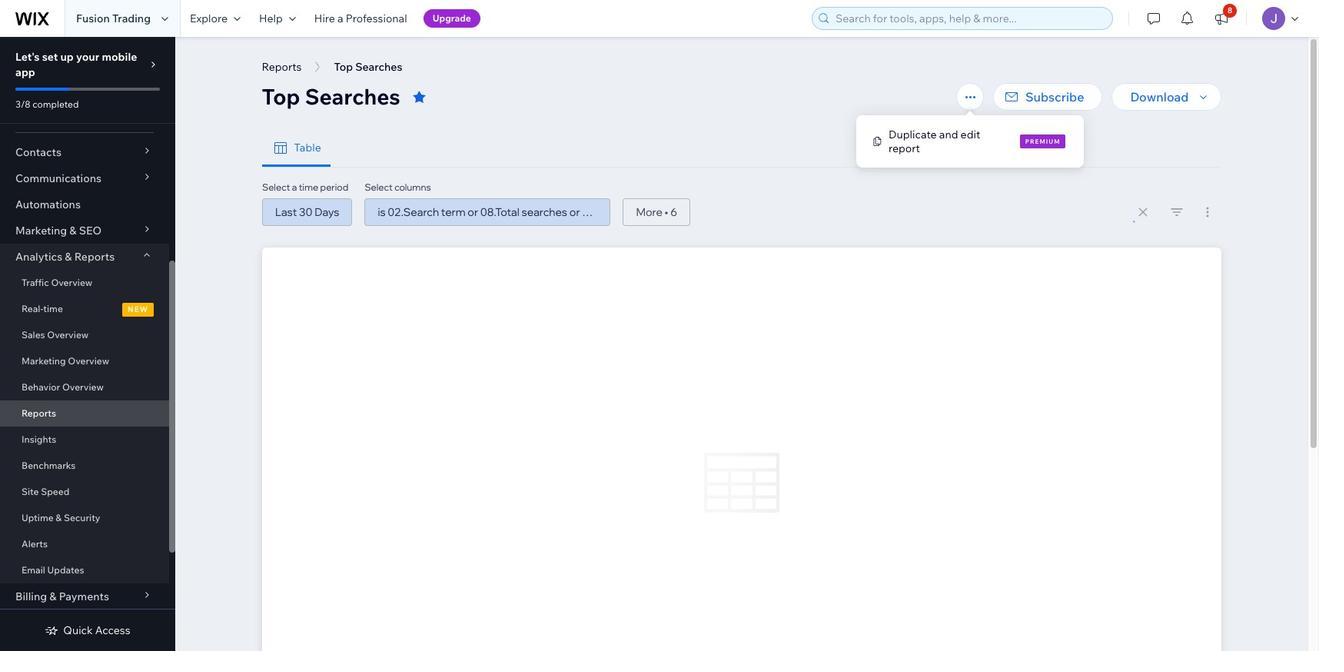 Task type: describe. For each thing, give the bounding box(es) containing it.
subscribe
[[1026, 89, 1085, 105]]

fusion trading
[[76, 12, 151, 25]]

contacts
[[15, 145, 62, 159]]

report
[[889, 142, 920, 155]]

overview for behavior overview
[[62, 381, 104, 393]]

billing & payments button
[[0, 584, 169, 610]]

real-time
[[22, 303, 63, 315]]

communications
[[15, 172, 102, 185]]

hire
[[314, 12, 335, 25]]

time
[[43, 303, 63, 315]]

sales overview link
[[0, 322, 169, 348]]

insights
[[22, 434, 56, 445]]

benchmarks link
[[0, 453, 169, 479]]

quick
[[63, 624, 93, 638]]

speed
[[41, 486, 69, 498]]

insights link
[[0, 427, 169, 453]]

behavior
[[22, 381, 60, 393]]

site speed link
[[0, 479, 169, 505]]

email updates
[[22, 565, 84, 576]]

table
[[294, 141, 321, 155]]

1 vertical spatial top searches
[[262, 83, 400, 110]]

behavior overview link
[[0, 375, 169, 401]]

& for uptime
[[56, 512, 62, 524]]

trading
[[112, 12, 151, 25]]

app
[[15, 65, 35, 79]]

top inside button
[[334, 60, 353, 74]]

set
[[42, 50, 58, 64]]

alerts
[[22, 538, 48, 550]]

& for analytics
[[65, 250, 72, 264]]

upgrade button
[[423, 9, 481, 28]]

duplicate
[[889, 128, 937, 142]]

subscribe button
[[994, 83, 1103, 111]]

new
[[128, 305, 148, 315]]

automations
[[15, 198, 81, 212]]

uptime & security link
[[0, 505, 169, 531]]

let's
[[15, 50, 40, 64]]

Search for tools, apps, help & more... field
[[831, 8, 1108, 29]]

overview for sales overview
[[47, 329, 89, 341]]

download button
[[1112, 83, 1222, 111]]

analytics & reports button
[[0, 244, 169, 270]]

site speed
[[22, 486, 69, 498]]

communications button
[[0, 165, 169, 192]]

hire a professional link
[[305, 0, 417, 37]]

updates
[[47, 565, 84, 576]]

site
[[22, 486, 39, 498]]

explore
[[190, 12, 228, 25]]

analytics & reports
[[15, 250, 115, 264]]

behavior overview
[[22, 381, 104, 393]]

download
[[1131, 89, 1189, 105]]

duplicate and edit report
[[889, 128, 981, 155]]

benchmarks
[[22, 460, 76, 471]]

up
[[60, 50, 74, 64]]

overview for traffic overview
[[51, 277, 92, 288]]



Task type: vqa. For each thing, say whether or not it's contained in the screenshot.
Security
yes



Task type: locate. For each thing, give the bounding box(es) containing it.
reports inside button
[[262, 60, 302, 74]]

1 horizontal spatial reports
[[74, 250, 115, 264]]

2 horizontal spatial reports
[[262, 60, 302, 74]]

0 vertical spatial top
[[334, 60, 353, 74]]

& inside popup button
[[49, 590, 57, 604]]

security
[[64, 512, 100, 524]]

help
[[259, 12, 283, 25]]

overview up marketing overview
[[47, 329, 89, 341]]

reports
[[262, 60, 302, 74], [74, 250, 115, 264], [22, 408, 56, 419]]

& right billing
[[49, 590, 57, 604]]

reports link
[[0, 401, 169, 427]]

quick access button
[[45, 624, 130, 638]]

overview down "analytics & reports"
[[51, 277, 92, 288]]

& inside popup button
[[65, 250, 72, 264]]

3/8
[[15, 98, 30, 110]]

marketing for marketing & seo
[[15, 224, 67, 238]]

mobile
[[102, 50, 137, 64]]

contacts button
[[0, 139, 169, 165]]

0 horizontal spatial top
[[262, 83, 300, 110]]

&
[[69, 224, 77, 238], [65, 250, 72, 264], [56, 512, 62, 524], [49, 590, 57, 604]]

searches inside button
[[355, 60, 403, 74]]

reports inside popup button
[[74, 250, 115, 264]]

top searches down top searches button
[[262, 83, 400, 110]]

top searches
[[334, 60, 403, 74], [262, 83, 400, 110]]

alerts link
[[0, 531, 169, 558]]

1 horizontal spatial top
[[334, 60, 353, 74]]

reports for reports button
[[262, 60, 302, 74]]

searches down professional
[[355, 60, 403, 74]]

top
[[334, 60, 353, 74], [262, 83, 300, 110]]

help button
[[250, 0, 305, 37]]

email updates link
[[0, 558, 169, 584]]

2 vertical spatial reports
[[22, 408, 56, 419]]

overview
[[51, 277, 92, 288], [47, 329, 89, 341], [68, 355, 109, 367], [62, 381, 104, 393]]

a
[[338, 12, 344, 25]]

marketing & seo button
[[0, 218, 169, 244]]

automations link
[[0, 192, 169, 218]]

completed
[[32, 98, 79, 110]]

reports down the 'help' "button"
[[262, 60, 302, 74]]

top searches button
[[326, 55, 410, 78]]

marketing & seo
[[15, 224, 102, 238]]

edit
[[961, 128, 981, 142]]

billing
[[15, 590, 47, 604]]

1 vertical spatial top
[[262, 83, 300, 110]]

uptime
[[22, 512, 54, 524]]

searches
[[355, 60, 403, 74], [305, 83, 400, 110]]

uptime & security
[[22, 512, 100, 524]]

1 vertical spatial reports
[[74, 250, 115, 264]]

overview down sales overview link
[[68, 355, 109, 367]]

marketing inside dropdown button
[[15, 224, 67, 238]]

and
[[940, 128, 959, 142]]

traffic overview
[[22, 277, 92, 288]]

8
[[1228, 5, 1233, 15]]

marketing up 'behavior'
[[22, 355, 66, 367]]

marketing overview link
[[0, 348, 169, 375]]

table button
[[262, 129, 330, 167]]

analytics
[[15, 250, 62, 264]]

traffic overview link
[[0, 270, 169, 296]]

billing & payments
[[15, 590, 109, 604]]

upgrade
[[433, 12, 471, 24]]

access
[[95, 624, 130, 638]]

your
[[76, 50, 99, 64]]

top down a
[[334, 60, 353, 74]]

sales
[[22, 329, 45, 341]]

0 vertical spatial marketing
[[15, 224, 67, 238]]

marketing up analytics
[[15, 224, 67, 238]]

top searches inside button
[[334, 60, 403, 74]]

payments
[[59, 590, 109, 604]]

& right uptime
[[56, 512, 62, 524]]

sales overview
[[22, 329, 89, 341]]

0 horizontal spatial reports
[[22, 408, 56, 419]]

reports down seo
[[74, 250, 115, 264]]

marketing for marketing overview
[[22, 355, 66, 367]]

& left seo
[[69, 224, 77, 238]]

fusion
[[76, 12, 110, 25]]

3/8 completed
[[15, 98, 79, 110]]

& for marketing
[[69, 224, 77, 238]]

1 vertical spatial marketing
[[22, 355, 66, 367]]

0 vertical spatial searches
[[355, 60, 403, 74]]

1 vertical spatial searches
[[305, 83, 400, 110]]

sidebar element
[[0, 37, 175, 651]]

email
[[22, 565, 45, 576]]

top searches down hire a professional
[[334, 60, 403, 74]]

overview down marketing overview link
[[62, 381, 104, 393]]

8 button
[[1205, 0, 1239, 37]]

& inside dropdown button
[[69, 224, 77, 238]]

marketing overview
[[22, 355, 109, 367]]

overview for marketing overview
[[68, 355, 109, 367]]

professional
[[346, 12, 407, 25]]

& for billing
[[49, 590, 57, 604]]

reports for reports link
[[22, 408, 56, 419]]

reports button
[[254, 55, 309, 78]]

real-
[[22, 303, 43, 315]]

marketing
[[15, 224, 67, 238], [22, 355, 66, 367]]

searches down top searches button
[[305, 83, 400, 110]]

seo
[[79, 224, 102, 238]]

traffic
[[22, 277, 49, 288]]

hire a professional
[[314, 12, 407, 25]]

0 vertical spatial top searches
[[334, 60, 403, 74]]

let's set up your mobile app
[[15, 50, 137, 79]]

quick access
[[63, 624, 130, 638]]

premium
[[1026, 138, 1061, 145]]

0 vertical spatial reports
[[262, 60, 302, 74]]

& down marketing & seo
[[65, 250, 72, 264]]

reports up insights on the left bottom of the page
[[22, 408, 56, 419]]

top down reports button
[[262, 83, 300, 110]]



